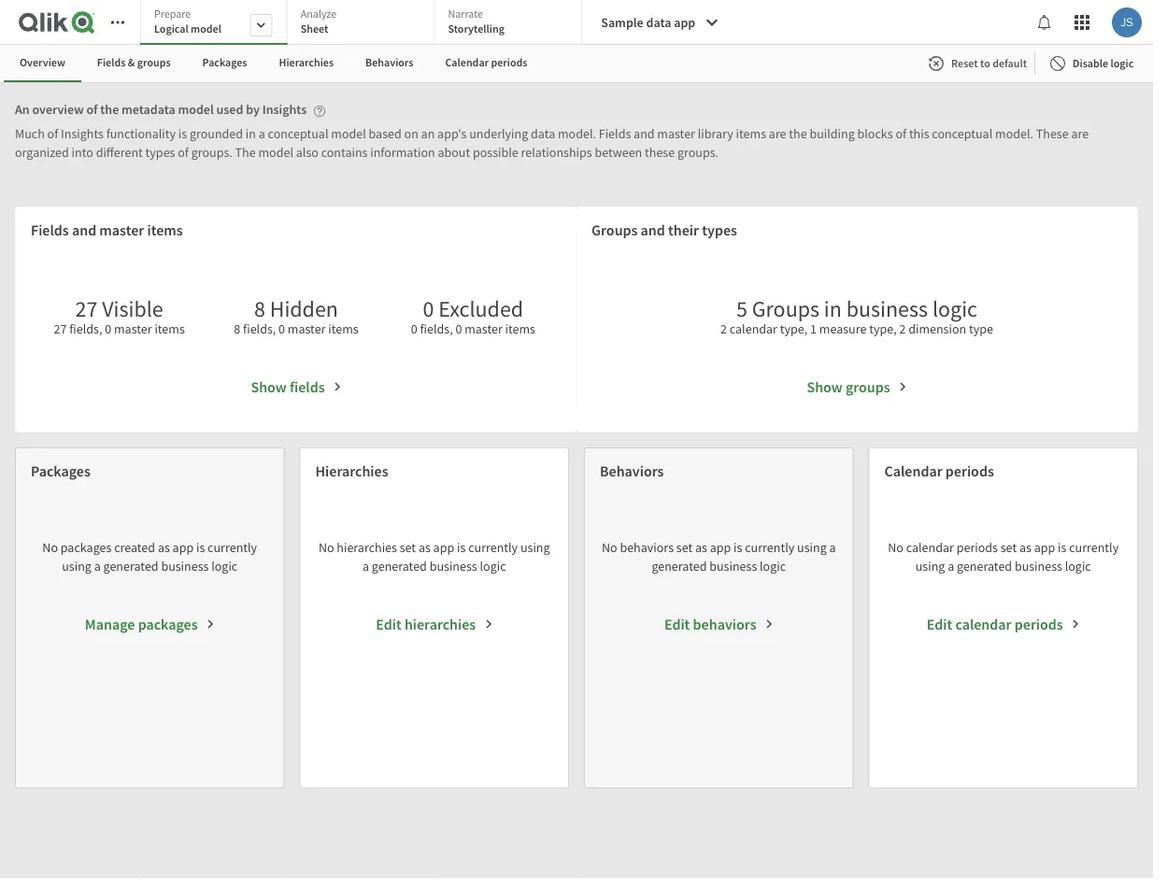 Task type: locate. For each thing, give the bounding box(es) containing it.
1 vertical spatial data
[[531, 125, 556, 142]]

grounded
[[190, 125, 243, 142]]

a inside "much of insights functionality is grounded in a conceptual model based on an app's underlying data model. fields and master library items are the building blocks of this conceptual model. these are organized into different types of groups. the model also contains information about possible relationships between these groups."
[[259, 125, 265, 142]]

type, right measure
[[870, 321, 897, 338]]

2 as from the left
[[419, 539, 431, 556]]

are left building at the right of page
[[769, 125, 787, 142]]

app inside no hierarchies set as app is currently using a generated business logic
[[433, 539, 455, 556]]

in right 1
[[825, 295, 842, 323]]

0 vertical spatial calendar periods
[[445, 55, 528, 70]]

0 horizontal spatial are
[[769, 125, 787, 142]]

conceptual up 'also' on the top
[[268, 125, 329, 142]]

0 for 0 excluded
[[456, 321, 462, 338]]

1 horizontal spatial packages
[[138, 615, 198, 634]]

using for manage packages
[[62, 558, 92, 575]]

app inside no packages created as app is currently using a generated business logic
[[173, 539, 194, 556]]

1 vertical spatial hierarchies
[[405, 615, 476, 634]]

show fields
[[251, 378, 325, 396]]

an
[[15, 101, 30, 118]]

1 horizontal spatial the
[[789, 125, 807, 142]]

1 vertical spatial packages
[[31, 462, 91, 481]]

set up edit calendar periods button
[[1001, 539, 1017, 556]]

information
[[370, 144, 435, 161]]

0 horizontal spatial calendar periods
[[445, 55, 528, 70]]

0 vertical spatial hierarchies
[[279, 55, 334, 70]]

2 horizontal spatial edit
[[927, 615, 953, 634]]

3 as from the left
[[696, 539, 708, 556]]

3 fields, from the left
[[420, 321, 453, 338]]

fields and master items
[[31, 221, 183, 239]]

no inside the no behaviors set as app is currently using a generated business logic
[[602, 539, 618, 556]]

periods up edit calendar periods
[[957, 539, 999, 556]]

calendar inside button
[[445, 55, 489, 70]]

and up 'these'
[[634, 125, 655, 142]]

packages inside no packages created as app is currently using a generated business logic
[[61, 539, 112, 556]]

set inside the no calendar periods set as app is currently using a generated business logic
[[1001, 539, 1017, 556]]

hierarchies inside no hierarchies set as app is currently using a generated business logic
[[337, 539, 397, 556]]

1 horizontal spatial groups.
[[678, 144, 719, 161]]

2 horizontal spatial fields
[[599, 125, 631, 142]]

1 horizontal spatial fields
[[97, 55, 126, 70]]

packages inside button
[[138, 615, 198, 634]]

fields, inside 0 excluded 0 fields, 0 master items
[[420, 321, 453, 338]]

groups right 5 at the right of the page
[[752, 295, 820, 323]]

2 conceptual from the left
[[933, 125, 993, 142]]

items
[[736, 125, 767, 142], [147, 221, 183, 239], [155, 321, 185, 338], [328, 321, 359, 338], [505, 321, 536, 338]]

reset to default
[[952, 56, 1028, 71]]

2 are from the left
[[1072, 125, 1089, 142]]

2 no from the left
[[319, 539, 334, 556]]

app right created
[[173, 539, 194, 556]]

groups right the &
[[137, 55, 171, 70]]

0 horizontal spatial conceptual
[[268, 125, 329, 142]]

1 horizontal spatial behaviors
[[693, 615, 757, 634]]

0 horizontal spatial groups
[[592, 221, 638, 239]]

0 vertical spatial hierarchies
[[337, 539, 397, 556]]

0 horizontal spatial edit
[[376, 615, 402, 634]]

1 generated from the left
[[103, 558, 159, 575]]

3 set from the left
[[1001, 539, 1017, 556]]

model
[[191, 22, 222, 36], [178, 101, 214, 118], [331, 125, 366, 142], [259, 144, 294, 161]]

edit down no hierarchies set as app is currently using a generated business logic
[[376, 615, 402, 634]]

as up the edit behaviors
[[696, 539, 708, 556]]

different
[[96, 144, 143, 161]]

types down functionality
[[145, 144, 175, 161]]

1 vertical spatial fields
[[599, 125, 631, 142]]

0 vertical spatial the
[[100, 101, 119, 118]]

show down 1
[[807, 378, 843, 396]]

1 horizontal spatial type,
[[870, 321, 897, 338]]

0 horizontal spatial in
[[246, 125, 256, 142]]

generated
[[103, 558, 159, 575], [372, 558, 427, 575], [652, 558, 707, 575], [957, 558, 1013, 575]]

the
[[100, 101, 119, 118], [789, 125, 807, 142]]

fields inside button
[[97, 55, 126, 70]]

fields inside "much of insights functionality is grounded in a conceptual model based on an app's underlying data model. fields and master library items are the building blocks of this conceptual model. these are organized into different types of groups. the model also contains information about possible relationships between these groups."
[[599, 125, 631, 142]]

of left this
[[896, 125, 907, 142]]

1 vertical spatial calendar periods
[[885, 462, 995, 481]]

fields up the 'between'
[[599, 125, 631, 142]]

1 vertical spatial behaviors
[[693, 615, 757, 634]]

model. left these
[[996, 125, 1034, 142]]

1 show from the left
[[251, 378, 287, 396]]

insights right by
[[262, 101, 307, 118]]

2 left dimension
[[900, 321, 906, 338]]

are
[[769, 125, 787, 142], [1072, 125, 1089, 142]]

0 inside 27 visible 27 fields, 0 master items
[[105, 321, 111, 338]]

1 horizontal spatial conceptual
[[933, 125, 993, 142]]

model right 'the'
[[259, 144, 294, 161]]

no inside no packages created as app is currently using a generated business logic
[[42, 539, 58, 556]]

set inside no hierarchies set as app is currently using a generated business logic
[[400, 539, 416, 556]]

reset to default button
[[926, 49, 1035, 79]]

1 type, from the left
[[781, 321, 808, 338]]

and left their
[[641, 221, 666, 239]]

a inside no packages created as app is currently using a generated business logic
[[94, 558, 101, 575]]

no for calendar periods
[[889, 539, 904, 556]]

is
[[178, 125, 187, 142], [196, 539, 205, 556], [457, 539, 466, 556], [734, 539, 743, 556], [1058, 539, 1067, 556]]

periods down storytelling
[[491, 55, 528, 70]]

items for 0 excluded
[[505, 321, 536, 338]]

1 horizontal spatial are
[[1072, 125, 1089, 142]]

1 vertical spatial hierarchies
[[316, 462, 389, 481]]

1 vertical spatial calendar
[[885, 462, 943, 481]]

currently
[[208, 539, 257, 556], [469, 539, 518, 556], [745, 539, 795, 556], [1070, 539, 1119, 556]]

1 set from the left
[[400, 539, 416, 556]]

master inside 8 hidden 8 fields, 0 master items
[[288, 321, 326, 338]]

hierarchies
[[279, 55, 334, 70], [316, 462, 389, 481]]

2 horizontal spatial calendar
[[956, 615, 1012, 634]]

1 currently from the left
[[208, 539, 257, 556]]

insights up into
[[61, 125, 104, 142]]

show groups button
[[797, 376, 918, 398]]

2
[[721, 321, 727, 338], [900, 321, 906, 338]]

business inside no packages created as app is currently using a generated business logic
[[161, 558, 209, 575]]

a
[[259, 125, 265, 142], [830, 539, 836, 556], [94, 558, 101, 575], [363, 558, 369, 575], [948, 558, 955, 575]]

behaviors inside the no behaviors set as app is currently using a generated business logic
[[620, 539, 674, 556]]

1 horizontal spatial 27
[[75, 295, 98, 323]]

groups. down library
[[678, 144, 719, 161]]

0 horizontal spatial insights
[[61, 125, 104, 142]]

as inside no packages created as app is currently using a generated business logic
[[158, 539, 170, 556]]

as inside the no behaviors set as app is currently using a generated business logic
[[696, 539, 708, 556]]

0 vertical spatial packages
[[203, 55, 247, 70]]

behaviors
[[620, 539, 674, 556], [693, 615, 757, 634]]

behaviors for edit
[[693, 615, 757, 634]]

model. up relationships
[[558, 125, 597, 142]]

0 horizontal spatial model.
[[558, 125, 597, 142]]

3 generated from the left
[[652, 558, 707, 575]]

8
[[254, 295, 265, 323], [234, 321, 241, 338]]

generated for packages
[[103, 558, 159, 575]]

the inside "much of insights functionality is grounded in a conceptual model based on an app's underlying data model. fields and master library items are the building blocks of this conceptual model. these are organized into different types of groups. the model also contains information about possible relationships between these groups."
[[789, 125, 807, 142]]

1 vertical spatial in
[[825, 295, 842, 323]]

tab list
[[140, 0, 583, 47], [4, 45, 577, 82]]

2 show from the left
[[807, 378, 843, 396]]

1 horizontal spatial 2
[[900, 321, 906, 338]]

model right logical on the left of the page
[[191, 22, 222, 36]]

app up edit hierarchies button
[[433, 539, 455, 556]]

1 as from the left
[[158, 539, 170, 556]]

0 vertical spatial calendar
[[445, 55, 489, 70]]

currently inside no packages created as app is currently using a generated business logic
[[208, 539, 257, 556]]

2 model. from the left
[[996, 125, 1034, 142]]

in for grounded
[[246, 125, 256, 142]]

a inside the no behaviors set as app is currently using a generated business logic
[[830, 539, 836, 556]]

the left metadata
[[100, 101, 119, 118]]

no
[[42, 539, 58, 556], [319, 539, 334, 556], [602, 539, 618, 556], [889, 539, 904, 556]]

1 groups. from the left
[[191, 144, 233, 161]]

generated inside the no behaviors set as app is currently using a generated business logic
[[652, 558, 707, 575]]

edit down the no behaviors set as app is currently using a generated business logic
[[665, 615, 690, 634]]

1 horizontal spatial calendar
[[885, 462, 943, 481]]

27
[[75, 295, 98, 323], [54, 321, 67, 338]]

calendar inside button
[[956, 615, 1012, 634]]

is inside the no behaviors set as app is currently using a generated business logic
[[734, 539, 743, 556]]

show
[[251, 378, 287, 396], [807, 378, 843, 396]]

business up 'manage packages' button
[[161, 558, 209, 575]]

between
[[595, 144, 643, 161]]

business
[[847, 295, 929, 323], [161, 558, 209, 575], [430, 558, 477, 575], [710, 558, 758, 575], [1015, 558, 1063, 575]]

behaviors
[[366, 55, 414, 70], [600, 462, 664, 481]]

periods up the no calendar periods set as app is currently using a generated business logic
[[946, 462, 995, 481]]

business inside groups and their types 5 groups in business logic 2 calendar type, 1 measure type, 2 dimension type
[[847, 295, 929, 323]]

data inside "much of insights functionality is grounded in a conceptual model based on an app's underlying data model. fields and master library items are the building blocks of this conceptual model. these are organized into different types of groups. the model also contains information about possible relationships between these groups."
[[531, 125, 556, 142]]

0
[[423, 295, 434, 323], [105, 321, 111, 338], [279, 321, 285, 338], [411, 321, 418, 338], [456, 321, 462, 338]]

packages left created
[[61, 539, 112, 556]]

generated inside no packages created as app is currently using a generated business logic
[[103, 558, 159, 575]]

0 horizontal spatial type,
[[781, 321, 808, 338]]

fields,
[[69, 321, 102, 338], [243, 321, 276, 338], [420, 321, 453, 338]]

logic inside groups and their types 5 groups in business logic 2 calendar type, 1 measure type, 2 dimension type
[[933, 295, 978, 323]]

1 edit from the left
[[376, 615, 402, 634]]

application
[[0, 0, 1154, 880]]

currently inside the no behaviors set as app is currently using a generated business logic
[[745, 539, 795, 556]]

is inside no hierarchies set as app is currently using a generated business logic
[[457, 539, 466, 556]]

1 vertical spatial insights
[[61, 125, 104, 142]]

master for 8 hidden
[[288, 321, 326, 338]]

1 horizontal spatial types
[[702, 221, 738, 239]]

tab list containing overview
[[4, 45, 577, 82]]

generated inside no hierarchies set as app is currently using a generated business logic
[[372, 558, 427, 575]]

1 vertical spatial packages
[[138, 615, 198, 634]]

on
[[404, 125, 419, 142]]

1 vertical spatial types
[[702, 221, 738, 239]]

fields, for 8
[[243, 321, 276, 338]]

contains
[[321, 144, 368, 161]]

1 horizontal spatial groups
[[846, 378, 891, 396]]

in
[[246, 125, 256, 142], [825, 295, 842, 323]]

app up edit behaviors button
[[710, 539, 731, 556]]

1 horizontal spatial hierarchies
[[405, 615, 476, 634]]

0 horizontal spatial hierarchies
[[337, 539, 397, 556]]

0 horizontal spatial set
[[400, 539, 416, 556]]

show left fields
[[251, 378, 287, 396]]

2 fields, from the left
[[243, 321, 276, 338]]

currently inside the no calendar periods set as app is currently using a generated business logic
[[1070, 539, 1119, 556]]

an overview of the metadata model used by insights
[[15, 101, 307, 118]]

0 vertical spatial packages
[[61, 539, 112, 556]]

using inside no packages created as app is currently using a generated business logic
[[62, 558, 92, 575]]

set up edit hierarchies
[[400, 539, 416, 556]]

1 horizontal spatial behaviors
[[600, 462, 664, 481]]

business up edit behaviors button
[[710, 558, 758, 575]]

0 horizontal spatial behaviors
[[620, 539, 674, 556]]

app up edit calendar periods button
[[1035, 539, 1056, 556]]

are right these
[[1072, 125, 1089, 142]]

items inside 0 excluded 0 fields, 0 master items
[[505, 321, 536, 338]]

1 horizontal spatial set
[[677, 539, 693, 556]]

0 vertical spatial groups
[[137, 55, 171, 70]]

packages right manage
[[138, 615, 198, 634]]

fields, inside 27 visible 27 fields, 0 master items
[[69, 321, 102, 338]]

0 inside 8 hidden 8 fields, 0 master items
[[279, 321, 285, 338]]

2 edit from the left
[[665, 615, 690, 634]]

items inside 8 hidden 8 fields, 0 master items
[[328, 321, 359, 338]]

1 horizontal spatial data
[[647, 14, 672, 31]]

type, left 1
[[781, 321, 808, 338]]

also
[[296, 144, 319, 161]]

as up edit calendar periods button
[[1020, 539, 1032, 556]]

master inside 27 visible 27 fields, 0 master items
[[114, 321, 152, 338]]

0 horizontal spatial fields,
[[69, 321, 102, 338]]

the left building at the right of page
[[789, 125, 807, 142]]

app's
[[438, 125, 467, 142]]

calendar periods
[[445, 55, 528, 70], [885, 462, 995, 481]]

groups
[[137, 55, 171, 70], [846, 378, 891, 396]]

types inside groups and their types 5 groups in business logic 2 calendar type, 1 measure type, 2 dimension type
[[702, 221, 738, 239]]

2 set from the left
[[677, 539, 693, 556]]

in up 'the'
[[246, 125, 256, 142]]

1 horizontal spatial packages
[[203, 55, 247, 70]]

generated for hierarchies
[[372, 558, 427, 575]]

fields left the &
[[97, 55, 126, 70]]

0 horizontal spatial packages
[[61, 539, 112, 556]]

1 vertical spatial calendar
[[907, 539, 955, 556]]

items inside "much of insights functionality is grounded in a conceptual model based on an app's underlying data model. fields and master library items are the building blocks of this conceptual model. these are organized into different types of groups. the model also contains information about possible relationships between these groups."
[[736, 125, 767, 142]]

conceptual
[[268, 125, 329, 142], [933, 125, 993, 142]]

0 vertical spatial data
[[647, 14, 672, 31]]

0 horizontal spatial packages
[[31, 462, 91, 481]]

business inside no hierarchies set as app is currently using a generated business logic
[[430, 558, 477, 575]]

0 horizontal spatial 2
[[721, 321, 727, 338]]

0 vertical spatial in
[[246, 125, 256, 142]]

1 horizontal spatial model.
[[996, 125, 1034, 142]]

0 vertical spatial calendar
[[730, 321, 778, 338]]

data up relationships
[[531, 125, 556, 142]]

of right overview
[[86, 101, 98, 118]]

using inside the no behaviors set as app is currently using a generated business logic
[[798, 539, 827, 556]]

logic
[[1111, 56, 1134, 71], [933, 295, 978, 323], [211, 558, 238, 575], [480, 558, 506, 575], [760, 558, 786, 575], [1066, 558, 1092, 575]]

generated down created
[[103, 558, 159, 575]]

1 horizontal spatial calendar
[[907, 539, 955, 556]]

periods inside the no calendar periods set as app is currently using a generated business logic
[[957, 539, 999, 556]]

using for edit hierarchies
[[521, 539, 550, 556]]

types
[[145, 144, 175, 161], [702, 221, 738, 239]]

0 horizontal spatial data
[[531, 125, 556, 142]]

as right created
[[158, 539, 170, 556]]

0 vertical spatial behaviors
[[366, 55, 414, 70]]

groups. down grounded
[[191, 144, 233, 161]]

generated up edit calendar periods
[[957, 558, 1013, 575]]

possible
[[473, 144, 519, 161]]

1 horizontal spatial insights
[[262, 101, 307, 118]]

as for packages
[[158, 539, 170, 556]]

and inside "much of insights functionality is grounded in a conceptual model based on an app's underlying data model. fields and master library items are the building blocks of this conceptual model. these are organized into different types of groups. the model also contains information about possible relationships between these groups."
[[634, 125, 655, 142]]

2 horizontal spatial fields,
[[420, 321, 453, 338]]

0 vertical spatial behaviors
[[620, 539, 674, 556]]

1 fields, from the left
[[69, 321, 102, 338]]

edit for edit behaviors
[[665, 615, 690, 634]]

hierarchies
[[337, 539, 397, 556], [405, 615, 476, 634]]

2 currently from the left
[[469, 539, 518, 556]]

model up grounded
[[178, 101, 214, 118]]

no inside no hierarchies set as app is currently using a generated business logic
[[319, 539, 334, 556]]

is inside no packages created as app is currently using a generated business logic
[[196, 539, 205, 556]]

4 generated from the left
[[957, 558, 1013, 575]]

data right sample
[[647, 14, 672, 31]]

edit hierarchies button
[[366, 613, 503, 636]]

these
[[1037, 125, 1069, 142]]

hierarchies inside button
[[405, 615, 476, 634]]

in inside "much of insights functionality is grounded in a conceptual model based on an app's underlying data model. fields and master library items are the building blocks of this conceptual model. these are organized into different types of groups. the model also contains information about possible relationships between these groups."
[[246, 125, 256, 142]]

types right their
[[702, 221, 738, 239]]

of
[[86, 101, 98, 118], [47, 125, 58, 142], [896, 125, 907, 142], [178, 144, 189, 161]]

business inside the no behaviors set as app is currently using a generated business logic
[[710, 558, 758, 575]]

4 no from the left
[[889, 539, 904, 556]]

0 horizontal spatial groups
[[137, 55, 171, 70]]

edit down the no calendar periods set as app is currently using a generated business logic
[[927, 615, 953, 634]]

using inside the no calendar periods set as app is currently using a generated business logic
[[916, 558, 946, 575]]

organized
[[15, 144, 69, 161]]

1 vertical spatial the
[[789, 125, 807, 142]]

3 edit from the left
[[927, 615, 953, 634]]

groups left their
[[592, 221, 638, 239]]

app right sample
[[674, 14, 696, 31]]

calendar inside the no calendar periods set as app is currently using a generated business logic
[[907, 539, 955, 556]]

0 horizontal spatial show
[[251, 378, 287, 396]]

periods
[[491, 55, 528, 70], [946, 462, 995, 481], [957, 539, 999, 556], [1015, 615, 1064, 634]]

business for manage packages
[[161, 558, 209, 575]]

hierarchies for no
[[337, 539, 397, 556]]

edit
[[376, 615, 402, 634], [665, 615, 690, 634], [927, 615, 953, 634]]

used
[[216, 101, 243, 118]]

using
[[521, 539, 550, 556], [798, 539, 827, 556], [62, 558, 92, 575], [916, 558, 946, 575]]

calendar
[[730, 321, 778, 338], [907, 539, 955, 556], [956, 615, 1012, 634]]

business right 1
[[847, 295, 929, 323]]

currently inside no hierarchies set as app is currently using a generated business logic
[[469, 539, 518, 556]]

0 horizontal spatial behaviors
[[366, 55, 414, 70]]

fields, for 27
[[69, 321, 102, 338]]

3 no from the left
[[602, 539, 618, 556]]

groups down measure
[[846, 378, 891, 396]]

2 vertical spatial calendar
[[956, 615, 1012, 634]]

1 model. from the left
[[558, 125, 597, 142]]

as inside no hierarchies set as app is currently using a generated business logic
[[419, 539, 431, 556]]

1 horizontal spatial in
[[825, 295, 842, 323]]

set for hierarchies
[[400, 539, 416, 556]]

set
[[400, 539, 416, 556], [677, 539, 693, 556], [1001, 539, 1017, 556]]

currently for edit hierarchies
[[469, 539, 518, 556]]

3 currently from the left
[[745, 539, 795, 556]]

and inside groups and their types 5 groups in business logic 2 calendar type, 1 measure type, 2 dimension type
[[641, 221, 666, 239]]

and down into
[[72, 221, 96, 239]]

data
[[647, 14, 672, 31], [531, 125, 556, 142]]

0 vertical spatial fields
[[97, 55, 126, 70]]

0 horizontal spatial calendar
[[445, 55, 489, 70]]

using inside no hierarchies set as app is currently using a generated business logic
[[521, 539, 550, 556]]

0 horizontal spatial types
[[145, 144, 175, 161]]

periods inside tab list
[[491, 55, 528, 70]]

0 vertical spatial types
[[145, 144, 175, 161]]

2 vertical spatial fields
[[31, 221, 69, 239]]

app inside button
[[674, 14, 696, 31]]

calendar
[[445, 55, 489, 70], [885, 462, 943, 481]]

4 as from the left
[[1020, 539, 1032, 556]]

and
[[634, 125, 655, 142], [72, 221, 96, 239], [641, 221, 666, 239]]

behaviors for no
[[620, 539, 674, 556]]

groups inside tab list
[[137, 55, 171, 70]]

model.
[[558, 125, 597, 142], [996, 125, 1034, 142]]

business up edit hierarchies button
[[430, 558, 477, 575]]

1 horizontal spatial show
[[807, 378, 843, 396]]

2 left 5 at the right of the page
[[721, 321, 727, 338]]

1
[[811, 321, 817, 338]]

prepare
[[154, 7, 191, 21]]

1 horizontal spatial edit
[[665, 615, 690, 634]]

app inside the no behaviors set as app is currently using a generated business logic
[[710, 539, 731, 556]]

disable
[[1073, 56, 1109, 71]]

generated up the edit behaviors
[[652, 558, 707, 575]]

5
[[737, 295, 748, 323]]

model up contains
[[331, 125, 366, 142]]

as
[[158, 539, 170, 556], [419, 539, 431, 556], [696, 539, 708, 556], [1020, 539, 1032, 556]]

0 horizontal spatial groups.
[[191, 144, 233, 161]]

2 generated from the left
[[372, 558, 427, 575]]

1 vertical spatial groups
[[752, 295, 820, 323]]

set inside the no behaviors set as app is currently using a generated business logic
[[677, 539, 693, 556]]

1 no from the left
[[42, 539, 58, 556]]

master for 0 excluded
[[465, 321, 503, 338]]

business up edit calendar periods button
[[1015, 558, 1063, 575]]

fields down organized
[[31, 221, 69, 239]]

4 currently from the left
[[1070, 539, 1119, 556]]

items inside 27 visible 27 fields, 0 master items
[[155, 321, 185, 338]]

generated up edit hierarchies
[[372, 558, 427, 575]]

a inside no hierarchies set as app is currently using a generated business logic
[[363, 558, 369, 575]]

fields & groups
[[97, 55, 171, 70]]

packages
[[61, 539, 112, 556], [138, 615, 198, 634]]

in inside groups and their types 5 groups in business logic 2 calendar type, 1 measure type, 2 dimension type
[[825, 295, 842, 323]]

app for behaviors
[[710, 539, 731, 556]]

application containing 27 visible
[[0, 0, 1154, 880]]

currently for edit behaviors
[[745, 539, 795, 556]]

master
[[658, 125, 696, 142], [99, 221, 144, 239], [114, 321, 152, 338], [288, 321, 326, 338], [465, 321, 503, 338]]

fields, inside 8 hidden 8 fields, 0 master items
[[243, 321, 276, 338]]

packages button
[[187, 45, 263, 82]]

logic inside button
[[1111, 56, 1134, 71]]

conceptual right this
[[933, 125, 993, 142]]

calendar for no calendar periods set as app is currently using a generated business logic
[[907, 539, 955, 556]]

1 horizontal spatial fields,
[[243, 321, 276, 338]]

groups
[[592, 221, 638, 239], [752, 295, 820, 323]]

master inside 0 excluded 0 fields, 0 master items
[[465, 321, 503, 338]]

as up edit hierarchies
[[419, 539, 431, 556]]

set for behaviors
[[677, 539, 693, 556]]

no inside the no calendar periods set as app is currently using a generated business logic
[[889, 539, 904, 556]]

set up the edit behaviors
[[677, 539, 693, 556]]

no for behaviors
[[602, 539, 618, 556]]

packages for manage
[[138, 615, 198, 634]]

0 horizontal spatial calendar
[[730, 321, 778, 338]]

0 horizontal spatial fields
[[31, 221, 69, 239]]

2 horizontal spatial set
[[1001, 539, 1017, 556]]

behaviors inside button
[[693, 615, 757, 634]]

groups.
[[191, 144, 233, 161], [678, 144, 719, 161]]

calendar periods inside button
[[445, 55, 528, 70]]



Task type: vqa. For each thing, say whether or not it's contained in the screenshot.
this
yes



Task type: describe. For each thing, give the bounding box(es) containing it.
based
[[369, 125, 402, 142]]

behaviors inside behaviors "button"
[[366, 55, 414, 70]]

default
[[993, 56, 1028, 71]]

0 for 8 hidden
[[279, 321, 285, 338]]

blocks
[[858, 125, 893, 142]]

hierarchies inside button
[[279, 55, 334, 70]]

by
[[246, 101, 260, 118]]

is for hierarchies
[[457, 539, 466, 556]]

overview button
[[4, 45, 81, 82]]

of down an overview of the metadata model used by insights
[[178, 144, 189, 161]]

measure
[[820, 321, 867, 338]]

edit calendar periods button
[[917, 613, 1091, 636]]

this
[[910, 125, 930, 142]]

is for packages
[[196, 539, 205, 556]]

types inside "much of insights functionality is grounded in a conceptual model based on an app's underlying data model. fields and master library items are the building blocks of this conceptual model. these are organized into different types of groups. the model also contains information about possible relationships between these groups."
[[145, 144, 175, 161]]

no packages created as app is currently using a generated business logic
[[42, 539, 257, 575]]

business for edit hierarchies
[[430, 558, 477, 575]]

as inside the no calendar periods set as app is currently using a generated business logic
[[1020, 539, 1032, 556]]

hidden
[[270, 295, 338, 323]]

1 conceptual from the left
[[268, 125, 329, 142]]

narrate
[[448, 7, 483, 21]]

visible
[[102, 295, 163, 323]]

groups and their types 5 groups in business logic 2 calendar type, 1 measure type, 2 dimension type
[[592, 221, 994, 338]]

2 groups. from the left
[[678, 144, 719, 161]]

generated for behaviors
[[652, 558, 707, 575]]

no calendar periods set as app is currently using a generated business logic
[[889, 539, 1119, 575]]

their
[[669, 221, 699, 239]]

model inside prepare logical model
[[191, 22, 222, 36]]

show fields button
[[241, 376, 352, 398]]

8 hidden 8 fields, 0 master items
[[234, 295, 359, 338]]

2 type, from the left
[[870, 321, 897, 338]]

metadata
[[122, 101, 175, 118]]

dimension
[[909, 321, 967, 338]]

0 horizontal spatial 8
[[234, 321, 241, 338]]

sample
[[601, 14, 644, 31]]

packages for no
[[61, 539, 112, 556]]

manage
[[85, 615, 135, 634]]

of up organized
[[47, 125, 58, 142]]

excluded
[[439, 295, 524, 323]]

calendar inside groups and their types 5 groups in business logic 2 calendar type, 1 measure type, 2 dimension type
[[730, 321, 778, 338]]

insights inside "much of insights functionality is grounded in a conceptual model based on an app's underlying data model. fields and master library items are the building blocks of this conceptual model. these are organized into different types of groups. the model also contains information about possible relationships between these groups."
[[61, 125, 104, 142]]

disable logic
[[1073, 56, 1134, 71]]

underlying
[[470, 125, 529, 142]]

to
[[981, 56, 991, 71]]

hierarchies for edit
[[405, 615, 476, 634]]

1 vertical spatial behaviors
[[600, 462, 664, 481]]

a for packages
[[94, 558, 101, 575]]

sample data app
[[601, 14, 696, 31]]

app for packages
[[173, 539, 194, 556]]

app inside the no calendar periods set as app is currently using a generated business logic
[[1035, 539, 1056, 556]]

prepare logical model
[[154, 7, 222, 36]]

show groups
[[807, 378, 891, 396]]

app for hierarchies
[[433, 539, 455, 556]]

currently for manage packages
[[208, 539, 257, 556]]

1 are from the left
[[769, 125, 787, 142]]

0 vertical spatial groups
[[592, 221, 638, 239]]

logic inside the no behaviors set as app is currently using a generated business logic
[[760, 558, 786, 575]]

disable logic button
[[1040, 49, 1149, 79]]

is for behaviors
[[734, 539, 743, 556]]

packages inside button
[[203, 55, 247, 70]]

fields
[[290, 378, 325, 396]]

using for edit behaviors
[[798, 539, 827, 556]]

relationships
[[521, 144, 592, 161]]

functionality
[[106, 125, 176, 142]]

items for 27 visible
[[155, 321, 185, 338]]

in for groups
[[825, 295, 842, 323]]

business inside the no calendar periods set as app is currently using a generated business logic
[[1015, 558, 1063, 575]]

1 horizontal spatial groups
[[752, 295, 820, 323]]

logic inside no packages created as app is currently using a generated business logic
[[211, 558, 238, 575]]

no hierarchies set as app is currently using a generated business logic
[[319, 539, 550, 575]]

no for hierarchies
[[319, 539, 334, 556]]

business for edit behaviors
[[710, 558, 758, 575]]

1 horizontal spatial calendar periods
[[885, 462, 995, 481]]

much
[[15, 125, 45, 142]]

1 horizontal spatial 8
[[254, 295, 265, 323]]

edit behaviors button
[[654, 613, 784, 636]]

created
[[114, 539, 155, 556]]

as for behaviors
[[696, 539, 708, 556]]

0 horizontal spatial 27
[[54, 321, 67, 338]]

an
[[421, 125, 435, 142]]

the
[[235, 144, 256, 161]]

fields, for 0
[[420, 321, 453, 338]]

logic inside no hierarchies set as app is currently using a generated business logic
[[480, 558, 506, 575]]

calendar for edit calendar periods
[[956, 615, 1012, 634]]

calendar periods button
[[430, 45, 544, 82]]

much of insights functionality is grounded in a conceptual model based on an app's underlying data model. fields and master library items are the building blocks of this conceptual model. these are organized into different types of groups. the model also contains information about possible relationships between these groups.
[[15, 125, 1089, 161]]

building
[[810, 125, 855, 142]]

behaviors button
[[350, 45, 430, 82]]

master inside "much of insights functionality is grounded in a conceptual model based on an app's underlying data model. fields and master library items are the building blocks of this conceptual model. these are organized into different types of groups. the model also contains information about possible relationships between these groups."
[[658, 125, 696, 142]]

a inside the no calendar periods set as app is currently using a generated business logic
[[948, 558, 955, 575]]

and for groups and their types 5 groups in business logic 2 calendar type, 1 measure type, 2 dimension type
[[641, 221, 666, 239]]

0 vertical spatial insights
[[262, 101, 307, 118]]

show for show fields
[[251, 378, 287, 396]]

items for 8 hidden
[[328, 321, 359, 338]]

master for 27 visible
[[114, 321, 152, 338]]

&
[[128, 55, 135, 70]]

is inside the no calendar periods set as app is currently using a generated business logic
[[1058, 539, 1067, 556]]

manage packages
[[85, 615, 198, 634]]

fields & groups button
[[81, 45, 187, 82]]

edit for edit hierarchies
[[376, 615, 402, 634]]

a for hierarchies
[[363, 558, 369, 575]]

type
[[970, 321, 994, 338]]

a for behaviors
[[830, 539, 836, 556]]

fields for fields & groups
[[97, 55, 126, 70]]

about
[[438, 144, 470, 161]]

show for show groups
[[807, 378, 843, 396]]

generated inside the no calendar periods set as app is currently using a generated business logic
[[957, 558, 1013, 575]]

0 horizontal spatial the
[[100, 101, 119, 118]]

sample data app button
[[590, 7, 731, 37]]

0 excluded 0 fields, 0 master items
[[411, 295, 536, 338]]

edit behaviors
[[665, 615, 757, 634]]

edit hierarchies
[[376, 615, 476, 634]]

fields for fields and master items
[[31, 221, 69, 239]]

logical
[[154, 22, 189, 36]]

as for hierarchies
[[419, 539, 431, 556]]

john smith image
[[1113, 7, 1143, 37]]

narrate storytelling
[[448, 7, 505, 36]]

analyze sheet
[[301, 7, 337, 36]]

edit calendar periods
[[927, 615, 1064, 634]]

is inside "much of insights functionality is grounded in a conceptual model based on an app's underlying data model. fields and master library items are the building blocks of this conceptual model. these are organized into different types of groups. the model also contains information about possible relationships between these groups."
[[178, 125, 187, 142]]

logic inside the no calendar periods set as app is currently using a generated business logic
[[1066, 558, 1092, 575]]

library
[[698, 125, 734, 142]]

data inside sample data app button
[[647, 14, 672, 31]]

1 2 from the left
[[721, 321, 727, 338]]

overview
[[20, 55, 65, 70]]

1 vertical spatial groups
[[846, 378, 891, 396]]

overview
[[32, 101, 84, 118]]

analyze
[[301, 7, 337, 21]]

reset
[[952, 56, 979, 71]]

2 2 from the left
[[900, 321, 906, 338]]

27 visible 27 fields, 0 master items
[[54, 295, 185, 338]]

no behaviors set as app is currently using a generated business logic
[[602, 539, 836, 575]]

storytelling
[[448, 22, 505, 36]]

hierarchies button
[[263, 45, 350, 82]]

into
[[72, 144, 93, 161]]

edit for edit calendar periods
[[927, 615, 953, 634]]

manage packages button
[[75, 613, 225, 636]]

these
[[645, 144, 675, 161]]

sheet
[[301, 22, 329, 36]]

periods down the no calendar periods set as app is currently using a generated business logic
[[1015, 615, 1064, 634]]

and for fields and master items
[[72, 221, 96, 239]]

no for packages
[[42, 539, 58, 556]]

0 for 27 visible
[[105, 321, 111, 338]]

tab list containing prepare
[[140, 0, 583, 47]]



